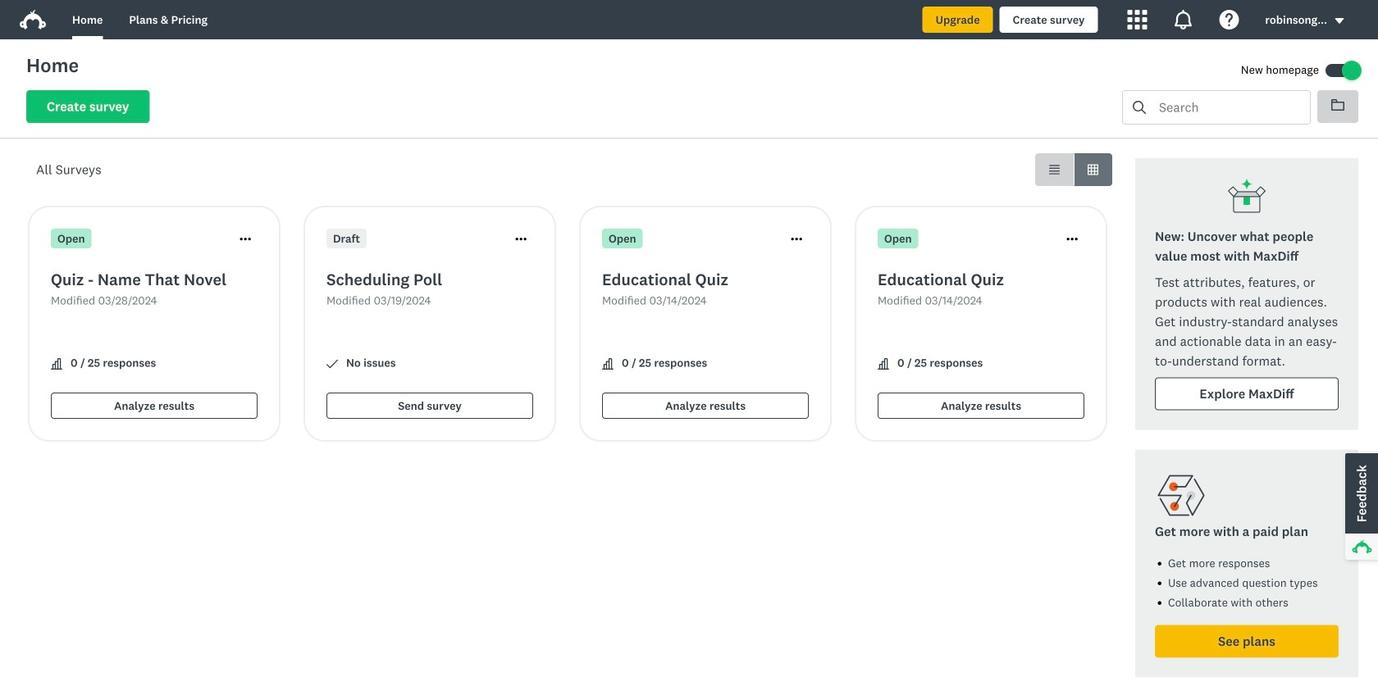 Task type: describe. For each thing, give the bounding box(es) containing it.
notification center icon image
[[1173, 10, 1193, 30]]

help icon image
[[1219, 10, 1239, 30]]

1 brand logo image from the top
[[20, 7, 46, 33]]

Search text field
[[1146, 91, 1310, 124]]



Task type: vqa. For each thing, say whether or not it's contained in the screenshot.
Products icon
yes



Task type: locate. For each thing, give the bounding box(es) containing it.
brand logo image
[[20, 7, 46, 33], [20, 10, 46, 30]]

response count image
[[602, 358, 614, 370], [51, 358, 62, 370], [602, 358, 614, 370], [878, 358, 889, 370]]

folders image
[[1331, 99, 1344, 111]]

dropdown arrow icon image
[[1334, 15, 1345, 27], [1335, 18, 1344, 24]]

response based pricing icon image
[[1155, 470, 1207, 522]]

group
[[1035, 153, 1112, 186]]

folders image
[[1331, 98, 1344, 112]]

2 response count image from the left
[[878, 358, 889, 370]]

2 brand logo image from the top
[[20, 10, 46, 30]]

search image
[[1133, 101, 1146, 114], [1133, 101, 1146, 114]]

1 horizontal spatial response count image
[[878, 358, 889, 370]]

response count image
[[51, 358, 62, 370], [878, 358, 889, 370]]

products icon image
[[1127, 10, 1147, 30], [1127, 10, 1147, 30]]

1 response count image from the left
[[51, 358, 62, 370]]

max diff icon image
[[1227, 178, 1266, 217]]

no issues image
[[326, 358, 338, 370]]

0 horizontal spatial response count image
[[51, 358, 62, 370]]



